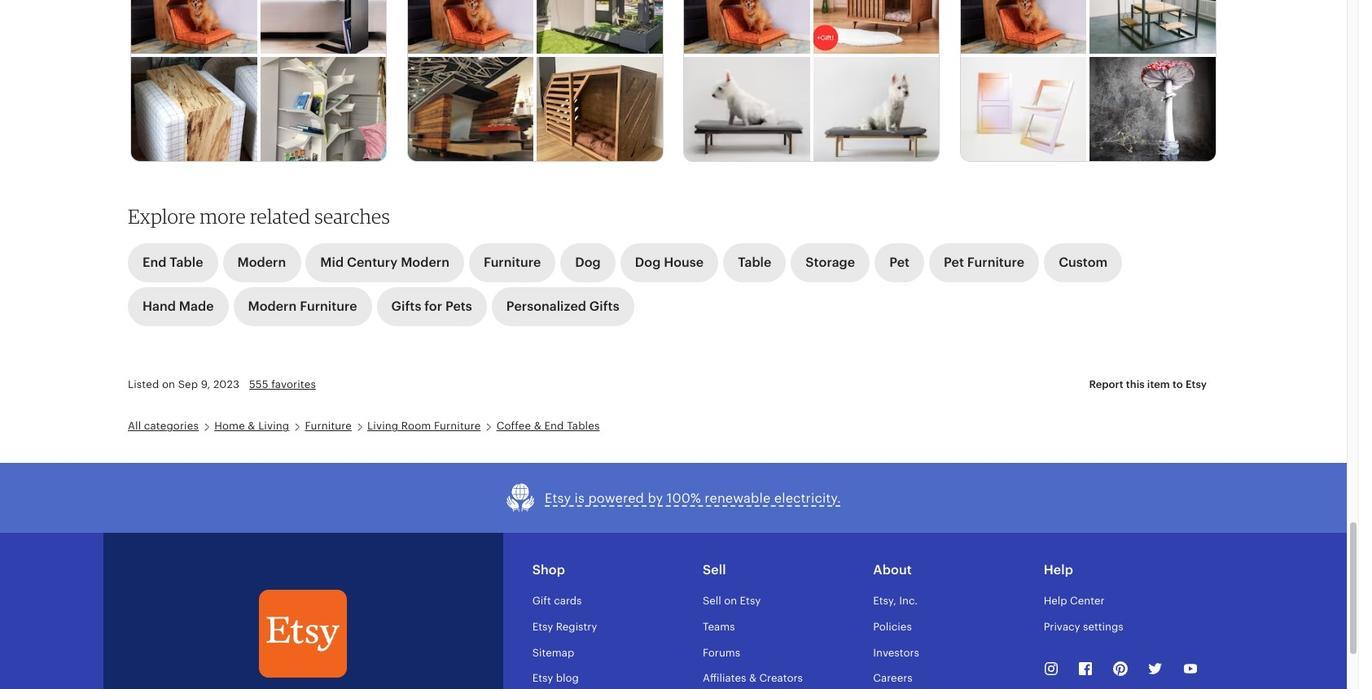Task type: vqa. For each thing, say whether or not it's contained in the screenshot.
Furniture Link to the right
yes



Task type: locate. For each thing, give the bounding box(es) containing it.
forums
[[703, 647, 740, 659]]

walden dog bed // white-oak image
[[813, 57, 939, 164]]

0 horizontal spatial gifts
[[391, 300, 421, 314]]

house
[[664, 256, 704, 270]]

furniture link down favorites
[[305, 420, 352, 433]]

1 gifts from the left
[[391, 300, 421, 314]]

end left tables
[[544, 420, 564, 433]]

gifts left for
[[391, 300, 421, 314]]

1 vertical spatial furniture link
[[305, 420, 352, 433]]

searches
[[315, 205, 390, 229]]

coffee & end tables
[[496, 420, 600, 433]]

help for help center
[[1044, 596, 1067, 608]]

pet right the pet link
[[944, 256, 964, 270]]

table
[[170, 256, 203, 270], [738, 256, 772, 270]]

to
[[1173, 379, 1183, 391]]

& for living
[[248, 420, 255, 433]]

careers link
[[873, 673, 913, 685]]

by
[[648, 492, 663, 506]]

modern furniture link
[[233, 288, 372, 327]]

0 horizontal spatial furniture link
[[305, 420, 352, 433]]

furniture
[[484, 256, 541, 270], [967, 256, 1025, 270], [300, 300, 357, 314], [305, 420, 352, 433], [434, 420, 481, 433]]

end
[[143, 256, 166, 270], [544, 420, 564, 433]]

1 vertical spatial sell
[[703, 596, 721, 608]]

0 horizontal spatial &
[[248, 420, 255, 433]]

gifts for pets
[[391, 300, 472, 314]]

1 help from the top
[[1044, 564, 1073, 578]]

2 table from the left
[[738, 256, 772, 270]]

sep
[[178, 378, 198, 391]]

room
[[401, 420, 431, 433]]

inc.
[[899, 596, 918, 608]]

fläpps folding chair - sunrise image
[[961, 57, 1087, 164]]

explore
[[128, 205, 196, 229]]

tables
[[567, 420, 600, 433]]

on
[[162, 378, 175, 391], [724, 596, 737, 608]]

modern dog house side table - house and home image
[[131, 0, 257, 54], [408, 0, 534, 54], [684, 0, 810, 54], [961, 0, 1087, 54]]

1 horizontal spatial gifts
[[589, 300, 619, 314]]

2 pet from the left
[[944, 256, 964, 270]]

4 modern dog house side table - house and home image from the left
[[961, 0, 1087, 54]]

etsy for etsy is powered by 100% renewable electricity.
[[545, 492, 571, 506]]

etsy for etsy registry
[[532, 621, 553, 634]]

etsy blog
[[532, 673, 579, 685]]

living down 555 favorites link
[[258, 420, 289, 433]]

end up hand
[[143, 256, 166, 270]]

& left creators
[[749, 673, 757, 685]]

1 horizontal spatial table
[[738, 256, 772, 270]]

etsy down gift
[[532, 621, 553, 634]]

sell on etsy
[[703, 596, 761, 608]]

sitemap link
[[532, 647, 574, 659]]

etsy left blog
[[532, 673, 553, 685]]

gifts down dog link
[[589, 300, 619, 314]]

modern down modern link
[[248, 300, 297, 314]]

1 horizontal spatial dog
[[635, 256, 661, 270]]

etsy, inc. link
[[873, 596, 918, 608]]

hand made link
[[128, 288, 228, 327]]

on for listed
[[162, 378, 175, 391]]

modern down explore more related searches at the top left of the page
[[237, 256, 286, 270]]

2 help from the top
[[1044, 596, 1067, 608]]

etsy up 'forums'
[[740, 596, 761, 608]]

etsy left is
[[545, 492, 571, 506]]

modern dog house side table - house and home image for fläpps folding chair - sunrise image
[[961, 0, 1087, 54]]

modern dog house side table - house and home image for modern dog house. dog re-treat image
[[408, 0, 534, 54]]

modern link
[[223, 244, 301, 283]]

on for sell
[[724, 596, 737, 608]]

help up help center
[[1044, 564, 1073, 578]]

2 modern dog house side table - house and home image from the left
[[408, 0, 534, 54]]

2 dog from the left
[[635, 256, 661, 270]]

& right home
[[248, 420, 255, 433]]

mid century modern
[[320, 256, 449, 270]]

0 horizontal spatial on
[[162, 378, 175, 391]]

all categories link
[[128, 420, 199, 433]]

table up hand made
[[170, 256, 203, 270]]

& for end
[[534, 420, 541, 433]]

furniture link up personalized
[[469, 244, 556, 283]]

1 horizontal spatial &
[[534, 420, 541, 433]]

privacy settings
[[1044, 621, 1124, 634]]

1 dog from the left
[[575, 256, 601, 270]]

1 table from the left
[[170, 256, 203, 270]]

1 sell from the top
[[703, 564, 726, 578]]

pet furniture
[[944, 256, 1025, 270]]

furniture link
[[469, 244, 556, 283], [305, 420, 352, 433]]

policies link
[[873, 621, 912, 634]]

pet inside pet furniture link
[[944, 256, 964, 270]]

dog left house
[[635, 256, 661, 270]]

help center link
[[1044, 596, 1105, 608]]

dog inside dog house link
[[635, 256, 661, 270]]

living
[[258, 420, 289, 433], [367, 420, 398, 433]]

pet
[[889, 256, 910, 270], [944, 256, 964, 270]]

settings
[[1083, 621, 1124, 634]]

living room furniture
[[367, 420, 481, 433]]

0 horizontal spatial dog
[[575, 256, 601, 270]]

table right house
[[738, 256, 772, 270]]

0 vertical spatial help
[[1044, 564, 1073, 578]]

etsy blog link
[[532, 673, 579, 685]]

etsy,
[[873, 596, 896, 608]]

modern up gifts for pets
[[401, 256, 449, 270]]

all
[[128, 420, 141, 433]]

1 vertical spatial on
[[724, 596, 737, 608]]

modern
[[237, 256, 286, 270], [401, 256, 449, 270], [248, 300, 297, 314]]

table link
[[723, 244, 786, 283]]

1 horizontal spatial pet
[[944, 256, 964, 270]]

0 horizontal spatial end
[[143, 256, 166, 270]]

registry
[[556, 621, 597, 634]]

0 horizontal spatial living
[[258, 420, 289, 433]]

& for creators
[[749, 673, 757, 685]]

sell up 'sell on etsy'
[[703, 564, 726, 578]]

etsy registry
[[532, 621, 597, 634]]

2 horizontal spatial &
[[749, 673, 757, 685]]

2023
[[213, 378, 240, 391]]

555
[[249, 378, 268, 391]]

help up privacy
[[1044, 596, 1067, 608]]

1 horizontal spatial furniture link
[[469, 244, 556, 283]]

furniture inside "link"
[[484, 256, 541, 270]]

report this item to etsy button
[[1077, 371, 1219, 400]]

on left 'sep'
[[162, 378, 175, 391]]

hand
[[143, 300, 176, 314]]

help center
[[1044, 596, 1105, 608]]

0 vertical spatial on
[[162, 378, 175, 391]]

2 gifts from the left
[[589, 300, 619, 314]]

etsy
[[1186, 379, 1207, 391], [545, 492, 571, 506], [740, 596, 761, 608], [532, 621, 553, 634], [532, 673, 553, 685]]

renewable
[[705, 492, 771, 506]]

living left room
[[367, 420, 398, 433]]

0 vertical spatial sell
[[703, 564, 726, 578]]

living room furniture link
[[367, 420, 481, 433]]

dog inside dog link
[[575, 256, 601, 270]]

1 horizontal spatial living
[[367, 420, 398, 433]]

1 modern dog house side table - house and home image from the left
[[131, 0, 257, 54]]

1 vertical spatial end
[[544, 420, 564, 433]]

modern dog house. dog re-treat image
[[408, 57, 534, 164]]

related
[[250, 205, 310, 229]]

2 sell from the top
[[703, 596, 721, 608]]

tree bookshelf, books, tree shelf image
[[260, 57, 386, 164]]

modern dog cage, dog bed, dog cage, dog kennel large selection of sizes from xs to xl image
[[537, 57, 663, 164]]

1 horizontal spatial end
[[544, 420, 564, 433]]

0 horizontal spatial table
[[170, 256, 203, 270]]

spalted maple ottoman foot stool table, laptop table, side table, sofa table, coffee table image
[[131, 57, 257, 164]]

sell
[[703, 564, 726, 578], [703, 596, 721, 608]]

personalized
[[506, 300, 586, 314]]

investors link
[[873, 647, 919, 659]]

modern for modern
[[237, 256, 286, 270]]

1 vertical spatial help
[[1044, 596, 1067, 608]]

center
[[1070, 596, 1105, 608]]

1 pet from the left
[[889, 256, 910, 270]]

etsy, inc.
[[873, 596, 918, 608]]

on up teams link
[[724, 596, 737, 608]]

electricity.
[[774, 492, 841, 506]]

100%
[[667, 492, 701, 506]]

dog link
[[561, 244, 616, 283]]

0 horizontal spatial pet
[[889, 256, 910, 270]]

pet right storage at the right
[[889, 256, 910, 270]]

forums link
[[703, 647, 740, 659]]

1 horizontal spatial on
[[724, 596, 737, 608]]

9,
[[201, 378, 210, 391]]

dog up personalized gifts
[[575, 256, 601, 270]]

pet inside the pet link
[[889, 256, 910, 270]]

steel coffee table lin | end table, night stand, magazine storage, shelf for remotes image
[[260, 0, 386, 54]]

modern inside "link"
[[401, 256, 449, 270]]

sell up teams link
[[703, 596, 721, 608]]

sitemap
[[532, 647, 574, 659]]

1 living from the left
[[258, 420, 289, 433]]

& right coffee
[[534, 420, 541, 433]]

3 modern dog house side table - house and home image from the left
[[684, 0, 810, 54]]



Task type: describe. For each thing, give the bounding box(es) containing it.
shop
[[532, 564, 565, 578]]

all categories
[[128, 420, 199, 433]]

personalized gifts
[[506, 300, 619, 314]]

dog for dog house
[[635, 256, 661, 270]]

careers
[[873, 673, 913, 685]]

555 favorites
[[249, 378, 316, 391]]

favorites
[[271, 378, 316, 391]]

pets
[[445, 300, 472, 314]]

affiliates & creators
[[703, 673, 803, 685]]

bungalo dog house, puppy crate house, modern dog house, dog bed, wooden dog house, wooden dog kernel, dog furniture, puppy bed image
[[813, 0, 939, 54]]

walden dog bed // walnut image
[[684, 57, 810, 164]]

storage link
[[791, 244, 870, 283]]

end table
[[143, 256, 203, 270]]

teams
[[703, 621, 735, 634]]

explore more related searches
[[128, 205, 390, 229]]

pet furniture link
[[929, 244, 1039, 283]]

home & living
[[214, 420, 289, 433]]

pet for pet furniture
[[944, 256, 964, 270]]

more
[[200, 205, 246, 229]]

powered
[[588, 492, 644, 506]]

custom link
[[1044, 244, 1123, 283]]

gifts for pets link
[[377, 288, 487, 327]]

custom
[[1059, 256, 1108, 270]]

mid century modern link
[[306, 244, 464, 283]]

about
[[873, 564, 912, 578]]

report
[[1089, 379, 1124, 391]]

dog house link
[[620, 244, 718, 283]]

etsy is powered by 100% renewable electricity. button
[[506, 483, 841, 514]]

affiliates & creators link
[[703, 673, 803, 685]]

categories
[[144, 420, 199, 433]]

end table link
[[128, 244, 218, 283]]

privacy settings link
[[1044, 621, 1124, 634]]

etsy right to
[[1186, 379, 1207, 391]]

sell on etsy link
[[703, 596, 761, 608]]

dog house
[[635, 256, 704, 270]]

creators
[[759, 673, 803, 685]]

cards
[[554, 596, 582, 608]]

report this item to etsy
[[1089, 379, 1207, 391]]

home & living link
[[214, 420, 289, 433]]

home
[[214, 420, 245, 433]]

modern furniture
[[248, 300, 357, 314]]

storage
[[806, 256, 855, 270]]

affiliates
[[703, 673, 746, 685]]

pet link
[[875, 244, 924, 283]]

item
[[1147, 379, 1170, 391]]

teams link
[[703, 621, 735, 634]]

2 living from the left
[[367, 420, 398, 433]]

gift cards
[[532, 596, 582, 608]]

0 vertical spatial end
[[143, 256, 166, 270]]

soft sculpture mushroom decor, textile mushrooms statue, amanita art, cottagecore decor, fiber art, fly agaric, dark academia room decorr image
[[1090, 57, 1216, 164]]

555 favorites link
[[249, 378, 316, 391]]

sell for sell on etsy
[[703, 596, 721, 608]]

for
[[425, 300, 442, 314]]

help for help
[[1044, 564, 1073, 578]]

coffee & end tables link
[[496, 420, 600, 433]]

coffee
[[496, 420, 531, 433]]

sell for sell
[[703, 564, 726, 578]]

listed
[[128, 378, 159, 391]]

privacy
[[1044, 621, 1080, 634]]

modern for modern furniture
[[248, 300, 297, 314]]

0 vertical spatial furniture link
[[469, 244, 556, 283]]

gift cards link
[[532, 596, 582, 608]]

mid
[[320, 256, 344, 270]]

pet for pet
[[889, 256, 910, 270]]

hand made
[[143, 300, 214, 314]]

etsy is powered by 100% renewable electricity.
[[545, 492, 841, 506]]

century
[[347, 256, 398, 270]]

etsy for etsy blog
[[532, 673, 553, 685]]

made
[[179, 300, 214, 314]]

blog
[[556, 673, 579, 685]]

policies
[[873, 621, 912, 634]]

etsy registry link
[[532, 621, 597, 634]]

modern dog house side table - house and home image for walden dog bed // walnut image
[[684, 0, 810, 54]]

personalized gifts link
[[492, 288, 634, 327]]

gift
[[532, 596, 551, 608]]

dog for dog
[[575, 256, 601, 270]]

modern dog house. beam house-eichler inspired image
[[537, 0, 663, 54]]

modern dog house side table - house and home image for spalted maple ottoman foot stool table, laptop table, side table, sofa table, coffee table image
[[131, 0, 257, 54]]

listed on sep 9, 2023
[[128, 378, 240, 391]]

black 4-seater swingtable with cedar wood image
[[1090, 0, 1216, 54]]



